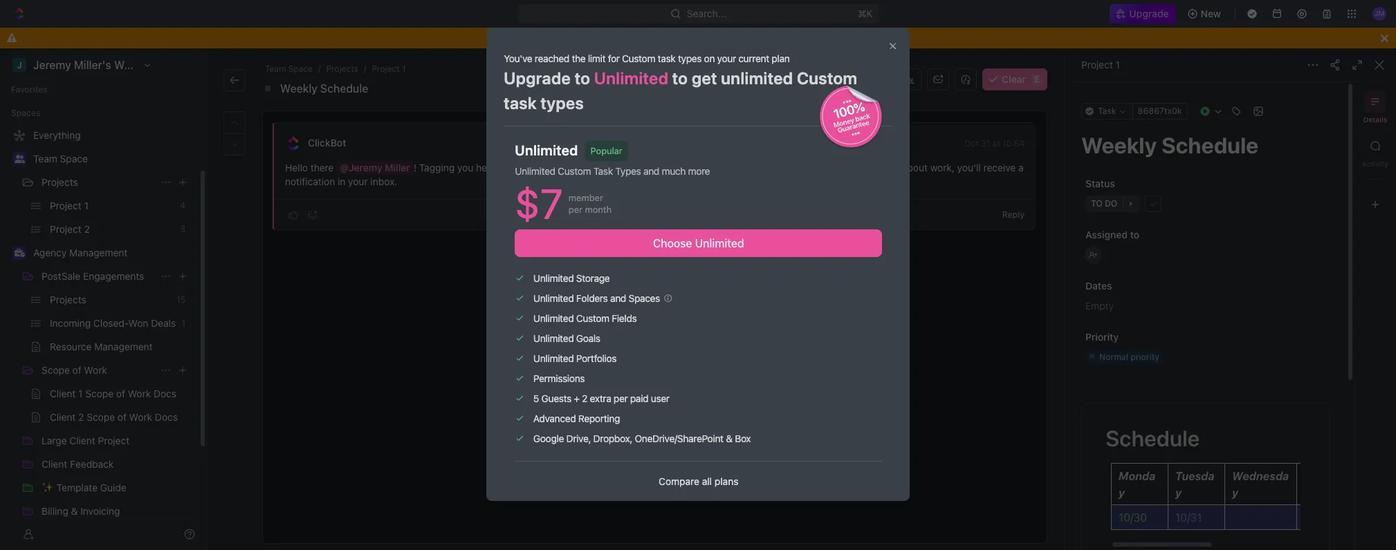 Task type: describe. For each thing, give the bounding box(es) containing it.
about
[[902, 162, 928, 174]]

unlimited for unlimited portfolios
[[534, 353, 574, 365]]

team space
[[33, 153, 88, 165]]

a
[[1019, 162, 1024, 174]]

task sidebar navigation tab list
[[1361, 91, 1391, 216]]

details
[[1364, 116, 1388, 124]]

y for tuesda y
[[1176, 487, 1182, 500]]

2
[[582, 393, 588, 405]]

do
[[552, 32, 564, 44]]

unlimited folders and spaces
[[534, 293, 660, 305]]

unlimited custom fields
[[534, 313, 637, 325]]

types
[[678, 52, 702, 64]]

to inside to get unlimited custom task types
[[673, 68, 688, 88]]

unlimited down you've reached the limit for custom task types on your current plan
[[594, 68, 669, 88]]

scope of work link
[[42, 360, 155, 382]]

tagging
[[419, 162, 455, 174]]

10/30
[[1119, 512, 1148, 525]]

member
[[569, 193, 603, 204]]

unlimited for unlimited custom task types and much more
[[515, 166, 556, 177]]

enable
[[623, 32, 653, 44]]

fields
[[612, 313, 637, 325]]

compare all plans button
[[659, 476, 739, 488]]

activity
[[1363, 160, 1389, 168]]

1 horizontal spatial and
[[644, 166, 660, 177]]

! tagging you here so you can see how easy it is to collaborate on clickup. whenever anyone @mentions you about work, you'll receive a notification in your inbox.
[[285, 162, 1027, 188]]

0 vertical spatial on
[[704, 52, 715, 64]]

custom down enable
[[622, 52, 656, 64]]

per inside member per month
[[569, 204, 583, 215]]

unlimited for unlimited storage
[[534, 273, 574, 285]]

assigned
[[1086, 229, 1128, 241]]

unlimited storage
[[534, 273, 610, 285]]

google drive,
[[534, 433, 591, 445]]

hello
[[285, 162, 308, 174]]

extra
[[590, 393, 611, 405]]

unlimited for unlimited custom fields
[[534, 313, 574, 325]]

1 vertical spatial schedule
[[1106, 426, 1200, 452]]

new
[[1201, 8, 1222, 19]]

compare
[[659, 476, 700, 488]]

inbox.
[[371, 176, 397, 188]]

86867tx0k
[[1138, 106, 1183, 116]]

postsale
[[42, 271, 80, 282]]

so
[[499, 162, 509, 174]]

y for wednesda y
[[1233, 487, 1239, 500]]

unlimited for unlimited folders and spaces
[[534, 293, 574, 305]]

tuesda
[[1176, 471, 1215, 483]]

this
[[828, 32, 845, 44]]

reporting
[[579, 413, 620, 425]]

weekly schedule link
[[278, 80, 371, 97]]

unlimited for unlimited
[[515, 143, 578, 159]]

clickbot
[[308, 137, 346, 149]]

folders
[[576, 293, 608, 305]]

guests
[[542, 393, 572, 405]]

at
[[993, 138, 1001, 149]]

clickbot button
[[307, 137, 347, 150]]

reached
[[535, 52, 570, 64]]

favorites button
[[6, 82, 53, 98]]

upgrade to unlimited
[[504, 68, 669, 88]]

compare all plans
[[659, 476, 739, 488]]

is
[[621, 162, 628, 174]]

user
[[651, 393, 670, 405]]

advanced reporting
[[534, 413, 620, 425]]

unlimited custom task types and much more
[[515, 166, 710, 177]]

space for team space / projects / project 1
[[288, 64, 313, 74]]

1 horizontal spatial projects
[[326, 64, 358, 74]]

unlimited portfolios
[[534, 353, 617, 365]]

easy
[[589, 162, 610, 174]]

unlimited for unlimited goals
[[534, 333, 574, 345]]

do you want to enable browser notifications? enable hide this
[[552, 32, 845, 44]]

1 horizontal spatial spaces
[[629, 293, 660, 305]]

tuesda y
[[1176, 471, 1215, 500]]

hide
[[804, 32, 826, 44]]

5 guests + 2 extra per paid user
[[534, 393, 670, 405]]

more
[[688, 166, 710, 177]]

0 horizontal spatial 1
[[402, 64, 406, 74]]

y for monda y
[[1119, 487, 1126, 500]]

monda y
[[1119, 471, 1156, 500]]

sidebar navigation
[[0, 48, 207, 551]]

clickup.
[[708, 162, 746, 174]]

want
[[586, 32, 608, 44]]

management
[[69, 247, 128, 259]]

0 vertical spatial your
[[717, 52, 736, 64]]

0 horizontal spatial projects link
[[42, 172, 155, 194]]

receive
[[984, 162, 1016, 174]]

you've reached the limit for custom task types on your current plan
[[504, 52, 790, 64]]

choose unlimited
[[653, 238, 744, 250]]

team for team space / projects / project 1
[[265, 64, 286, 74]]

wednesda y
[[1233, 471, 1289, 500]]

popular
[[591, 145, 623, 156]]

you right do
[[567, 32, 584, 44]]

upgrade for upgrade to unlimited
[[504, 68, 571, 88]]

weekly schedule
[[280, 82, 368, 95]]

space for team space
[[60, 153, 88, 165]]

you left the 'about'
[[884, 162, 900, 174]]

project 1
[[1082, 59, 1120, 71]]

unlimited
[[721, 68, 793, 88]]

whenever
[[749, 162, 794, 174]]

enable
[[767, 32, 798, 44]]

you'll
[[958, 162, 981, 174]]

portfolios
[[576, 353, 617, 365]]

work,
[[931, 162, 955, 174]]

onedrive/sharepoint
[[635, 433, 724, 445]]

reply button
[[997, 207, 1031, 224]]

plans
[[715, 476, 739, 488]]

to down the
[[575, 68, 591, 88]]



Task type: locate. For each thing, give the bounding box(es) containing it.
choose
[[653, 238, 692, 250]]

1 horizontal spatial /
[[364, 64, 366, 74]]

unlimited inside button
[[695, 238, 744, 250]]

projects up weekly schedule link
[[326, 64, 358, 74]]

1 horizontal spatial per
[[614, 393, 628, 405]]

your right the in
[[348, 176, 368, 188]]

business time image
[[14, 249, 25, 257]]

permissions
[[534, 373, 585, 385]]

types
[[616, 166, 641, 177]]

1 horizontal spatial team
[[265, 64, 286, 74]]

per down member
[[569, 204, 583, 215]]

much
[[662, 166, 686, 177]]

to inside ! tagging you here so you can see how easy it is to collaborate on clickup. whenever anyone @mentions you about work, you'll receive a notification in your inbox.
[[630, 162, 639, 174]]

to right is
[[630, 162, 639, 174]]

unlimited goals
[[534, 333, 601, 345]]

0 horizontal spatial team space link
[[33, 148, 191, 170]]

space right the user group image on the top
[[60, 153, 88, 165]]

tree
[[6, 125, 194, 551]]

y down the wednesda
[[1233, 487, 1239, 500]]

/
[[318, 64, 321, 74], [364, 64, 366, 74]]

get
[[692, 68, 718, 88]]

you right so in the left top of the page
[[512, 162, 528, 174]]

1 vertical spatial upgrade
[[504, 68, 571, 88]]

31
[[982, 138, 991, 149]]

custom
[[622, 52, 656, 64], [797, 68, 858, 88], [558, 166, 591, 177], [576, 313, 610, 325]]

1 y from the left
[[1119, 487, 1126, 500]]

0 horizontal spatial upgrade
[[504, 68, 571, 88]]

1
[[1116, 59, 1120, 71], [402, 64, 406, 74]]

1 horizontal spatial upgrade
[[1130, 8, 1169, 19]]

task types
[[504, 93, 584, 113]]

month
[[585, 204, 612, 215]]

and left much
[[644, 166, 660, 177]]

unlimited up unlimited goals
[[534, 313, 574, 325]]

clear
[[1002, 73, 1026, 85]]

custom down 'folders'
[[576, 313, 610, 325]]

projects down team space
[[42, 176, 78, 188]]

1 vertical spatial team space link
[[33, 148, 191, 170]]

0 horizontal spatial projects
[[42, 176, 78, 188]]

projects link up weekly schedule link
[[324, 62, 361, 76]]

1 vertical spatial and
[[610, 293, 626, 305]]

spaces
[[11, 108, 40, 118], [629, 293, 660, 305]]

choose unlimited button
[[515, 230, 883, 258]]

1 vertical spatial on
[[695, 162, 706, 174]]

project 1 link
[[1082, 59, 1120, 71], [369, 62, 409, 76]]

limit
[[588, 52, 606, 64]]

1 horizontal spatial space
[[288, 64, 313, 74]]

schedule up the monda
[[1106, 426, 1200, 452]]

you've
[[504, 52, 532, 64]]

0 vertical spatial per
[[569, 204, 583, 215]]

monda
[[1119, 471, 1156, 483]]

priority
[[1086, 332, 1119, 343]]

for
[[608, 52, 620, 64]]

unlimited left storage
[[534, 273, 574, 285]]

2 horizontal spatial y
[[1233, 487, 1239, 500]]

0 horizontal spatial and
[[610, 293, 626, 305]]

task
[[594, 166, 613, 177]]

dates
[[1086, 280, 1113, 292]]

1 vertical spatial spaces
[[629, 293, 660, 305]]

y down the monda
[[1119, 487, 1126, 500]]

your inside ! tagging you here so you can see how easy it is to collaborate on clickup. whenever anyone @mentions you about work, you'll receive a notification in your inbox.
[[348, 176, 368, 188]]

projects link down team space
[[42, 172, 155, 194]]

tree containing team space
[[6, 125, 194, 551]]

0 vertical spatial space
[[288, 64, 313, 74]]

0 horizontal spatial schedule
[[320, 82, 368, 95]]

spaces up fields
[[629, 293, 660, 305]]

to get unlimited custom task types
[[504, 68, 858, 113]]

unlimited
[[594, 68, 669, 88], [515, 143, 578, 159], [515, 166, 556, 177], [695, 238, 744, 250], [534, 273, 574, 285], [534, 293, 574, 305], [534, 313, 574, 325], [534, 333, 574, 345], [534, 353, 574, 365]]

current plan
[[739, 52, 790, 64]]

1 horizontal spatial team space link
[[262, 62, 316, 76]]

3 y from the left
[[1233, 487, 1239, 500]]

2 / from the left
[[364, 64, 366, 74]]

to right assigned
[[1131, 229, 1140, 241]]

and
[[644, 166, 660, 177], [610, 293, 626, 305]]

projects inside tree
[[42, 176, 78, 188]]

0 vertical spatial schedule
[[320, 82, 368, 95]]

team
[[265, 64, 286, 74], [33, 153, 57, 165]]

upgrade left new button
[[1130, 8, 1169, 19]]

unlimited up can on the top left of the page
[[515, 143, 578, 159]]

tree inside sidebar navigation
[[6, 125, 194, 551]]

team space link inside sidebar navigation
[[33, 148, 191, 170]]

y down tuesda
[[1176, 487, 1182, 500]]

0 vertical spatial and
[[644, 166, 660, 177]]

team for team space
[[33, 153, 57, 165]]

and up fields
[[610, 293, 626, 305]]

1 vertical spatial projects
[[42, 176, 78, 188]]

schedule
[[320, 82, 368, 95], [1106, 426, 1200, 452]]

project 1 link up weekly schedule link
[[369, 62, 409, 76]]

1 vertical spatial space
[[60, 153, 88, 165]]

team space / projects / project 1
[[265, 64, 406, 74]]

oct
[[965, 138, 979, 149]]

1 vertical spatial your
[[348, 176, 368, 188]]

favorites
[[11, 84, 48, 95]]

1 vertical spatial per
[[614, 393, 628, 405]]

custom down this
[[797, 68, 858, 88]]

1 vertical spatial team
[[33, 153, 57, 165]]

1 horizontal spatial projects link
[[324, 62, 361, 76]]

per left paid
[[614, 393, 628, 405]]

team right the user group image on the top
[[33, 153, 57, 165]]

1 horizontal spatial your
[[717, 52, 736, 64]]

upgrade
[[1130, 8, 1169, 19], [504, 68, 571, 88]]

upgrade down reached
[[504, 68, 571, 88]]

engagements
[[83, 271, 144, 282]]

y inside wednesda y
[[1233, 487, 1239, 500]]

status
[[1086, 178, 1116, 190]]

1 horizontal spatial 1
[[1116, 59, 1120, 71]]

0 vertical spatial upgrade
[[1130, 8, 1169, 19]]

on inside ! tagging you here so you can see how easy it is to collaborate on clickup. whenever anyone @mentions you about work, you'll receive a notification in your inbox.
[[695, 162, 706, 174]]

0 horizontal spatial project
[[372, 64, 400, 74]]

unlimited up permissions
[[534, 353, 574, 365]]

your down notifications?
[[717, 52, 736, 64]]

1 / from the left
[[318, 64, 321, 74]]

0 horizontal spatial project 1 link
[[369, 62, 409, 76]]

your
[[717, 52, 736, 64], [348, 176, 368, 188]]

goals
[[576, 333, 601, 345]]

⌘k
[[858, 8, 873, 19]]

see
[[549, 162, 565, 174]]

box
[[735, 433, 751, 445]]

upgrade for upgrade
[[1130, 8, 1169, 19]]

team inside "link"
[[33, 153, 57, 165]]

assigned to
[[1086, 229, 1140, 241]]

there
[[311, 162, 334, 174]]

scope of work
[[42, 365, 107, 377]]

custom left task
[[558, 166, 591, 177]]

how
[[568, 162, 586, 174]]

custom inside to get unlimited custom task types
[[797, 68, 858, 88]]

task
[[658, 52, 676, 64]]

0 vertical spatial spaces
[[11, 108, 40, 118]]

0 vertical spatial projects
[[326, 64, 358, 74]]

unlimited down unlimited storage
[[534, 293, 574, 305]]

dropbox,
[[594, 433, 633, 445]]

0 horizontal spatial your
[[348, 176, 368, 188]]

0 vertical spatial projects link
[[324, 62, 361, 76]]

oct 31 at 10:54
[[965, 138, 1025, 149]]

project 1 link down upgrade link
[[1082, 59, 1120, 71]]

work
[[84, 365, 107, 377]]

0 horizontal spatial per
[[569, 204, 583, 215]]

!
[[414, 162, 417, 174]]

0 vertical spatial team
[[265, 64, 286, 74]]

the
[[572, 52, 586, 64]]

agency management
[[33, 247, 128, 259]]

user group image
[[14, 155, 25, 163]]

Edit task name text field
[[1082, 132, 1331, 158]]

1 vertical spatial projects link
[[42, 172, 155, 194]]

y inside monda y
[[1119, 487, 1126, 500]]

0 horizontal spatial y
[[1119, 487, 1126, 500]]

0 horizontal spatial team
[[33, 153, 57, 165]]

anyone
[[796, 162, 828, 174]]

2 y from the left
[[1176, 487, 1182, 500]]

on right types
[[704, 52, 715, 64]]

upgrade link
[[1110, 4, 1176, 24]]

0 vertical spatial team space link
[[262, 62, 316, 76]]

schedule down team space / projects / project 1
[[320, 82, 368, 95]]

paid
[[630, 393, 649, 405]]

10:54
[[1003, 138, 1025, 149]]

can
[[531, 162, 547, 174]]

1 horizontal spatial schedule
[[1106, 426, 1200, 452]]

weekly
[[280, 82, 318, 95]]

unlimited right 'choose'
[[695, 238, 744, 250]]

unlimited right so in the left top of the page
[[515, 166, 556, 177]]

y
[[1119, 487, 1126, 500], [1176, 487, 1182, 500], [1233, 487, 1239, 500]]

you left here
[[457, 162, 474, 174]]

in
[[338, 176, 346, 188]]

1 horizontal spatial y
[[1176, 487, 1182, 500]]

5
[[534, 393, 539, 405]]

10/31
[[1176, 512, 1202, 525]]

e
[[1035, 74, 1040, 84]]

hello there
[[285, 162, 337, 174]]

google drive, dropbox, onedrive/sharepoint & box
[[534, 433, 751, 445]]

+
[[574, 393, 580, 405]]

wednesda
[[1233, 471, 1289, 483]]

86867tx0k button
[[1133, 103, 1188, 120]]

notification
[[285, 176, 335, 188]]

0 horizontal spatial /
[[318, 64, 321, 74]]

space inside "link"
[[60, 153, 88, 165]]

spaces down favorites button
[[11, 108, 40, 118]]

0 horizontal spatial space
[[60, 153, 88, 165]]

it
[[612, 162, 618, 174]]

collaborate
[[642, 162, 692, 174]]

0 horizontal spatial spaces
[[11, 108, 40, 118]]

to down types
[[673, 68, 688, 88]]

space up weekly
[[288, 64, 313, 74]]

projects
[[326, 64, 358, 74], [42, 176, 78, 188]]

on right much
[[695, 162, 706, 174]]

browser
[[656, 32, 693, 44]]

to right want
[[611, 32, 620, 44]]

y inside tuesda y
[[1176, 487, 1182, 500]]

1 horizontal spatial project 1 link
[[1082, 59, 1120, 71]]

spaces inside sidebar navigation
[[11, 108, 40, 118]]

team up weekly
[[265, 64, 286, 74]]

1 horizontal spatial project
[[1082, 59, 1113, 71]]

of
[[72, 365, 81, 377]]

storage
[[576, 273, 610, 285]]

unlimited up unlimited portfolios
[[534, 333, 574, 345]]



Task type: vqa. For each thing, say whether or not it's contained in the screenshot.


